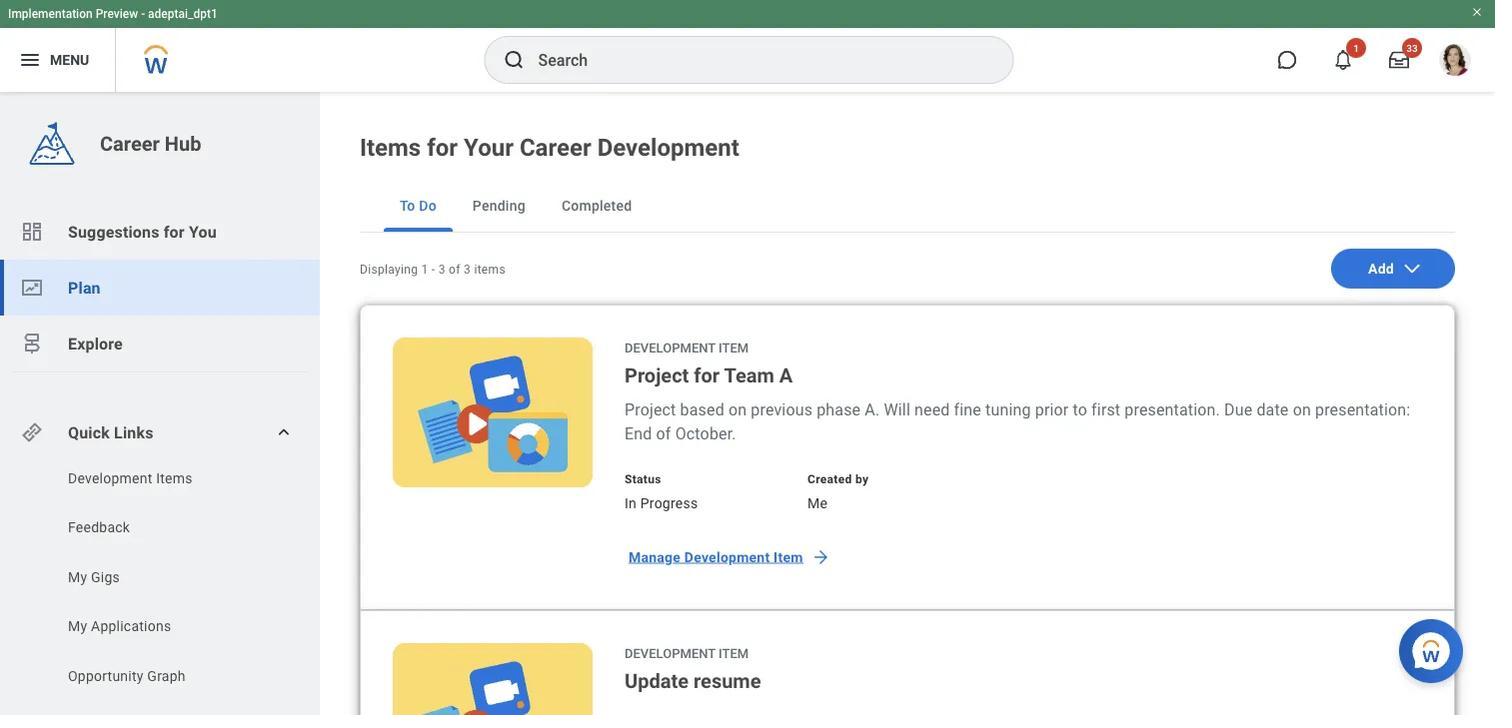 Task type: describe. For each thing, give the bounding box(es) containing it.
me
[[808, 495, 828, 512]]

october.
[[676, 424, 737, 443]]

previous
[[751, 400, 813, 419]]

add button
[[1332, 249, 1456, 289]]

feedback
[[68, 520, 130, 536]]

opportunity graph link
[[66, 667, 272, 687]]

of inside project based on previous phase a. will need fine tuning prior to first presentation. due date on presentation: end of october.
[[657, 424, 672, 443]]

1 on from the left
[[729, 400, 747, 419]]

- for 1
[[432, 263, 435, 277]]

feedback link
[[66, 518, 272, 538]]

justify image
[[18, 48, 42, 72]]

quick
[[68, 423, 110, 442]]

items for your career development
[[360, 133, 740, 162]]

onboarding home image
[[20, 276, 44, 300]]

project inside project based on previous phase a. will need fine tuning prior to first presentation. due date on presentation: end of october.
[[625, 400, 676, 419]]

created by me
[[808, 473, 869, 512]]

manage development item button
[[617, 538, 840, 578]]

timeline milestone image
[[20, 332, 44, 356]]

displaying
[[360, 263, 418, 277]]

due
[[1225, 400, 1253, 419]]

manage development item
[[629, 549, 804, 566]]

development for development item update resume
[[625, 646, 716, 661]]

will
[[884, 400, 911, 419]]

notifications element
[[1450, 40, 1466, 56]]

project based on previous phase a. will need fine tuning prior to first presentation. due date on presentation: end of october.
[[625, 400, 1411, 443]]

suggestions for you
[[68, 222, 217, 241]]

date
[[1257, 400, 1289, 419]]

0 vertical spatial of
[[449, 263, 461, 277]]

item for resume
[[719, 646, 749, 661]]

add
[[1369, 261, 1395, 277]]

development for development items
[[68, 470, 152, 487]]

notifications large image
[[1334, 50, 1354, 70]]

quick links
[[68, 423, 154, 442]]

2 3 from the left
[[464, 263, 471, 277]]

search image
[[502, 48, 526, 72]]

based
[[681, 400, 725, 419]]

to do
[[400, 197, 437, 214]]

for for you
[[164, 222, 185, 241]]

opportunity
[[68, 668, 144, 685]]

plan
[[68, 278, 101, 297]]

development item update resume
[[625, 646, 761, 693]]

pending button
[[457, 180, 542, 232]]

item for for
[[719, 340, 749, 355]]

my for my gigs
[[68, 569, 87, 586]]

chevron up small image
[[274, 423, 294, 443]]

do
[[419, 197, 437, 214]]

0 vertical spatial items
[[360, 133, 421, 162]]

1 horizontal spatial career
[[520, 133, 592, 162]]

implementation
[[8, 7, 93, 21]]

completed
[[562, 197, 632, 214]]

manage
[[629, 549, 681, 566]]

development for development item project for team a
[[625, 340, 716, 355]]

1 inside button
[[1354, 42, 1360, 54]]

graph
[[147, 668, 186, 685]]

to
[[1073, 400, 1088, 419]]

applications
[[91, 619, 171, 635]]

33
[[1407, 42, 1419, 54]]

displaying 1 - 3 of 3 items
[[360, 263, 506, 277]]

prior
[[1036, 400, 1069, 419]]

item inside button
[[774, 549, 804, 566]]

first
[[1092, 400, 1121, 419]]

status
[[625, 473, 662, 487]]

resume
[[694, 670, 761, 693]]

preview
[[96, 7, 138, 21]]

inbox large image
[[1390, 50, 1410, 70]]

menu
[[50, 52, 89, 68]]

career hub
[[100, 132, 201, 155]]

plan link
[[0, 260, 320, 316]]



Task type: vqa. For each thing, say whether or not it's contained in the screenshot.
Configure this page icon
no



Task type: locate. For each thing, give the bounding box(es) containing it.
menu banner
[[0, 0, 1496, 92]]

phase
[[817, 400, 861, 419]]

tab list
[[360, 180, 1456, 233]]

suggestions
[[68, 222, 160, 241]]

development item project for team a
[[625, 340, 793, 387]]

0 horizontal spatial 3
[[439, 263, 446, 277]]

0 vertical spatial project
[[625, 364, 689, 387]]

development items link
[[66, 469, 272, 489]]

to do button
[[384, 180, 453, 232]]

Search Workday  search field
[[538, 38, 972, 82]]

created
[[808, 473, 853, 487]]

0 horizontal spatial of
[[449, 263, 461, 277]]

close environment banner image
[[1472, 6, 1484, 18]]

my
[[68, 569, 87, 586], [68, 619, 87, 635]]

development down quick links
[[68, 470, 152, 487]]

my applications
[[68, 619, 171, 635]]

for up based
[[694, 364, 720, 387]]

career left the hub
[[100, 132, 160, 155]]

need
[[915, 400, 950, 419]]

gigs
[[91, 569, 120, 586]]

1 list from the top
[[0, 204, 320, 372]]

my down my gigs
[[68, 619, 87, 635]]

project
[[625, 364, 689, 387], [625, 400, 676, 419]]

0 horizontal spatial career
[[100, 132, 160, 155]]

in
[[625, 495, 637, 512]]

item up team
[[719, 340, 749, 355]]

0 vertical spatial my
[[68, 569, 87, 586]]

arrow right image
[[812, 548, 832, 568]]

you
[[189, 222, 217, 241]]

- right preview
[[141, 7, 145, 21]]

0 horizontal spatial on
[[729, 400, 747, 419]]

2 project from the top
[[625, 400, 676, 419]]

end
[[625, 424, 652, 443]]

2 vertical spatial for
[[694, 364, 720, 387]]

1 my from the top
[[68, 569, 87, 586]]

link image
[[20, 421, 44, 445]]

completed button
[[546, 180, 648, 232]]

- for preview
[[141, 7, 145, 21]]

suggestions for you link
[[0, 204, 320, 260]]

1 vertical spatial -
[[432, 263, 435, 277]]

development items
[[68, 470, 193, 487]]

team
[[724, 364, 775, 387]]

status in progress
[[625, 473, 698, 512]]

2 horizontal spatial for
[[694, 364, 720, 387]]

project up the end
[[625, 400, 676, 419]]

1 vertical spatial items
[[156, 470, 193, 487]]

pending
[[473, 197, 526, 214]]

for left 'your' on the top
[[427, 133, 458, 162]]

items
[[360, 133, 421, 162], [156, 470, 193, 487]]

1 right notifications large image
[[1354, 42, 1360, 54]]

items inside "link"
[[156, 470, 193, 487]]

items
[[474, 263, 506, 277]]

tab list containing to do
[[360, 180, 1456, 233]]

development up based
[[625, 340, 716, 355]]

item inside "development item project for team a"
[[719, 340, 749, 355]]

development inside "link"
[[68, 470, 152, 487]]

list containing suggestions for you
[[0, 204, 320, 372]]

progress
[[641, 495, 698, 512]]

development up completed
[[598, 133, 740, 162]]

2 vertical spatial item
[[719, 646, 749, 661]]

of
[[449, 263, 461, 277], [657, 424, 672, 443]]

2 my from the top
[[68, 619, 87, 635]]

1 horizontal spatial 3
[[464, 263, 471, 277]]

explore
[[68, 334, 123, 353]]

development right manage
[[685, 549, 770, 566]]

on right based
[[729, 400, 747, 419]]

update
[[625, 670, 689, 693]]

0 vertical spatial item
[[719, 340, 749, 355]]

1 vertical spatial of
[[657, 424, 672, 443]]

1 vertical spatial for
[[164, 222, 185, 241]]

0 horizontal spatial items
[[156, 470, 193, 487]]

0 vertical spatial 1
[[1354, 42, 1360, 54]]

career right 'your' on the top
[[520, 133, 592, 162]]

1 3 from the left
[[439, 263, 446, 277]]

-
[[141, 7, 145, 21], [432, 263, 435, 277]]

by
[[856, 473, 869, 487]]

- right displaying
[[432, 263, 435, 277]]

project inside "development item project for team a"
[[625, 364, 689, 387]]

presentation:
[[1316, 400, 1411, 419]]

opportunity graph
[[68, 668, 186, 685]]

0 vertical spatial -
[[141, 7, 145, 21]]

your
[[464, 133, 514, 162]]

item up resume
[[719, 646, 749, 661]]

my gigs
[[68, 569, 120, 586]]

tuning
[[986, 400, 1032, 419]]

1 horizontal spatial items
[[360, 133, 421, 162]]

1 vertical spatial my
[[68, 619, 87, 635]]

1 horizontal spatial of
[[657, 424, 672, 443]]

profile logan mcneil image
[[1440, 44, 1472, 80]]

for inside the suggestions for you link
[[164, 222, 185, 241]]

of left "items"
[[449, 263, 461, 277]]

links
[[114, 423, 154, 442]]

1 horizontal spatial on
[[1294, 400, 1312, 419]]

0 vertical spatial list
[[0, 204, 320, 372]]

list
[[0, 204, 320, 372], [0, 469, 320, 716]]

adeptai_dpt1
[[148, 7, 218, 21]]

quick links element
[[20, 413, 304, 453]]

project up based
[[625, 364, 689, 387]]

menu button
[[0, 28, 115, 92]]

1 horizontal spatial 1
[[1354, 42, 1360, 54]]

items up to
[[360, 133, 421, 162]]

0 horizontal spatial 1
[[421, 263, 429, 277]]

of right the end
[[657, 424, 672, 443]]

my applications link
[[66, 617, 272, 637]]

1 vertical spatial item
[[774, 549, 804, 566]]

development inside button
[[685, 549, 770, 566]]

fine
[[955, 400, 982, 419]]

item inside development item update resume
[[719, 646, 749, 661]]

chevron down image
[[1403, 259, 1423, 279]]

for inside "development item project for team a"
[[694, 364, 720, 387]]

development up update
[[625, 646, 716, 661]]

1 right displaying
[[421, 263, 429, 277]]

list containing development items
[[0, 469, 320, 716]]

development inside development item update resume
[[625, 646, 716, 661]]

my for my applications
[[68, 619, 87, 635]]

a.
[[865, 400, 880, 419]]

items down 'quick links' element
[[156, 470, 193, 487]]

my left gigs
[[68, 569, 87, 586]]

1 horizontal spatial for
[[427, 133, 458, 162]]

1
[[1354, 42, 1360, 54], [421, 263, 429, 277]]

item left arrow right image
[[774, 549, 804, 566]]

1 horizontal spatial -
[[432, 263, 435, 277]]

2 on from the left
[[1294, 400, 1312, 419]]

development inside "development item project for team a"
[[625, 340, 716, 355]]

hub
[[165, 132, 201, 155]]

for left you
[[164, 222, 185, 241]]

development
[[598, 133, 740, 162], [625, 340, 716, 355], [68, 470, 152, 487], [685, 549, 770, 566], [625, 646, 716, 661]]

implementation preview -   adeptai_dpt1
[[8, 7, 218, 21]]

2 list from the top
[[0, 469, 320, 716]]

0 horizontal spatial for
[[164, 222, 185, 241]]

0 vertical spatial for
[[427, 133, 458, 162]]

- inside menu banner
[[141, 7, 145, 21]]

explore link
[[0, 316, 320, 372]]

3
[[439, 263, 446, 277], [464, 263, 471, 277]]

presentation.
[[1125, 400, 1221, 419]]

my gigs link
[[66, 568, 272, 588]]

1 vertical spatial list
[[0, 469, 320, 716]]

1 vertical spatial project
[[625, 400, 676, 419]]

1 vertical spatial 1
[[421, 263, 429, 277]]

33 button
[[1378, 38, 1423, 82]]

for for your
[[427, 133, 458, 162]]

item
[[719, 340, 749, 355], [774, 549, 804, 566], [719, 646, 749, 661]]

0 horizontal spatial -
[[141, 7, 145, 21]]

on right date
[[1294, 400, 1312, 419]]

dashboard image
[[20, 220, 44, 244]]

to
[[400, 197, 416, 214]]

1 button
[[1322, 38, 1367, 82]]

on
[[729, 400, 747, 419], [1294, 400, 1312, 419]]

a
[[780, 364, 793, 387]]

1 project from the top
[[625, 364, 689, 387]]

for
[[427, 133, 458, 162], [164, 222, 185, 241], [694, 364, 720, 387]]

career
[[100, 132, 160, 155], [520, 133, 592, 162]]



